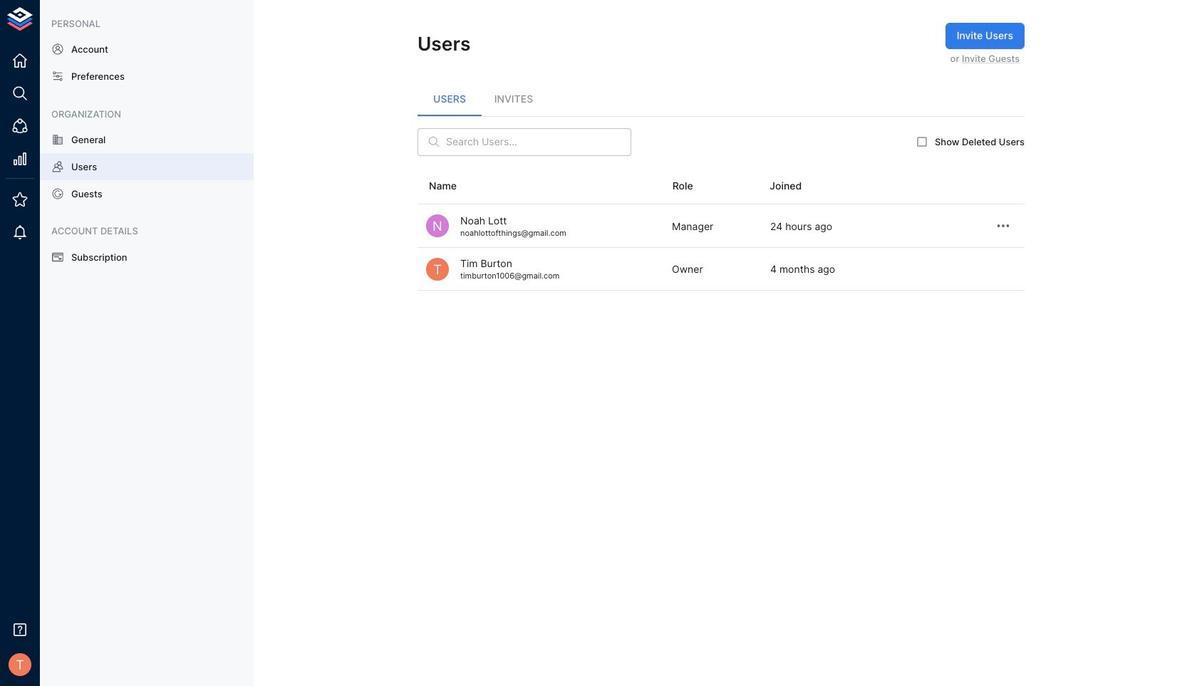 Task type: locate. For each thing, give the bounding box(es) containing it.
tab list
[[418, 82, 1025, 116]]



Task type: describe. For each thing, give the bounding box(es) containing it.
Search Users... text field
[[446, 128, 631, 156]]



Task type: vqa. For each thing, say whether or not it's contained in the screenshot.
the Search Users... TEXT FIELD
yes



